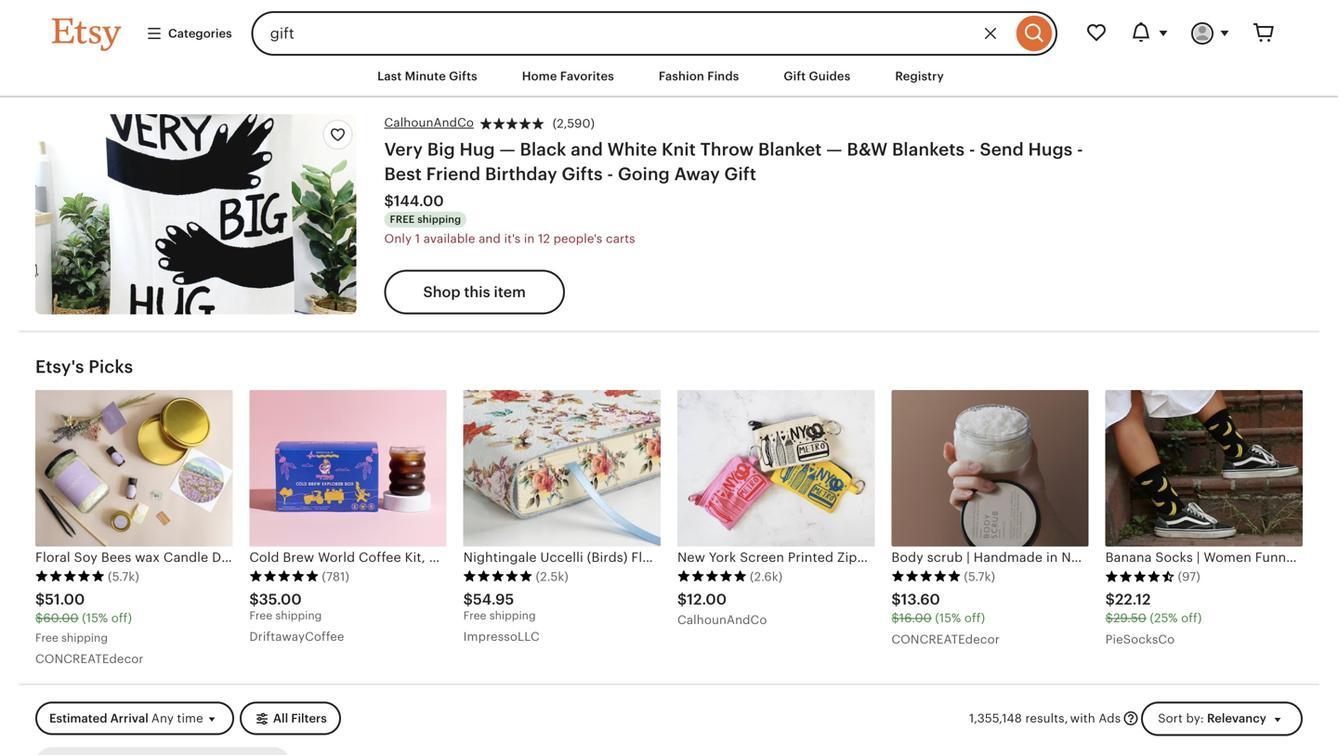 Task type: vqa. For each thing, say whether or not it's contained in the screenshot.
35.00
yes



Task type: locate. For each thing, give the bounding box(es) containing it.
- down white
[[607, 164, 614, 184]]

calhounandco link
[[384, 114, 474, 131]]

carts
[[606, 232, 635, 246]]

cold brew world coffee kit, ready to brew in mesh bags (ground), eco-friendly and sustainable, coffee lovers gift, fresh and delicious image
[[249, 390, 447, 547]]

concreatedecor down the 60.00
[[35, 652, 144, 666]]

it's
[[504, 232, 521, 246]]

shop this item
[[423, 284, 526, 300]]

and left it's
[[479, 232, 501, 246]]

(5.7k) up the $ 51.00 $ 60.00 (15% off) free shipping concreatedecor
[[108, 570, 139, 584]]

5 out of 5 stars image up '12.00'
[[678, 570, 747, 583]]

arrival
[[110, 712, 149, 726]]

free down 54.95 at bottom
[[463, 610, 487, 622]]

1 vertical spatial gifts
[[562, 164, 603, 184]]

shipping
[[418, 214, 461, 225], [275, 610, 322, 622], [490, 610, 536, 622], [61, 632, 108, 644]]

very big hug — black and white knit throw blanket — b&w blankets - send hugs - best friend birthday gifts - going away gift $ 144.00 free shipping only 1 available and it's in 12 people's carts
[[384, 139, 1084, 246]]

categories banner
[[19, 0, 1320, 56]]

in
[[524, 232, 535, 246], [1047, 550, 1058, 565]]

16.00
[[899, 612, 932, 626]]

144.00
[[394, 193, 444, 210]]

$
[[384, 193, 394, 210], [35, 592, 45, 608], [249, 592, 259, 608], [463, 592, 473, 608], [678, 592, 687, 608], [892, 592, 901, 608], [1106, 592, 1115, 608], [35, 612, 43, 626], [892, 612, 899, 626], [1106, 612, 1114, 626]]

b&w
[[847, 139, 888, 159]]

free inside $ 54.95 free shipping impressollc
[[463, 610, 487, 622]]

off) for 22.12
[[1181, 612, 1202, 626]]

0 horizontal spatial scrub
[[927, 550, 963, 565]]

floral soy bees wax candle diy kit, complete soy candle making kit, holiday gift idea, diy gift image
[[35, 390, 233, 547]]

(15%
[[82, 612, 108, 626], [935, 612, 961, 626]]

calhounandco down '12.00'
[[678, 614, 767, 627]]

people's
[[554, 232, 603, 246]]

— left b&w
[[826, 139, 843, 159]]

| left handmade
[[967, 550, 970, 565]]

home favorites
[[522, 69, 614, 83]]

hug
[[460, 139, 495, 159]]

2 horizontal spatial -
[[1077, 139, 1084, 159]]

5 out of 5 stars image up 35.00
[[249, 570, 319, 583]]

free down the 60.00
[[35, 632, 58, 644]]

0 horizontal spatial free
[[35, 632, 58, 644]]

york
[[1093, 550, 1121, 565]]

0 vertical spatial and
[[571, 139, 603, 159]]

4 | from the left
[[1236, 550, 1239, 565]]

in inside very big hug — black and white knit throw blanket — b&w blankets - send hugs - best friend birthday gifts - going away gift $ 144.00 free shipping only 1 available and it's in 12 people's carts
[[524, 232, 535, 246]]

any
[[151, 712, 174, 726]]

1 horizontal spatial free
[[249, 610, 273, 622]]

(15% inside the $ 51.00 $ 60.00 (15% off) free shipping concreatedecor
[[82, 612, 108, 626]]

| right 7oz
[[1157, 550, 1160, 565]]

off) right the 60.00
[[111, 612, 132, 626]]

1 horizontal spatial (15%
[[935, 612, 961, 626]]

relevancy
[[1207, 712, 1267, 726]]

shipping up impressollc
[[490, 610, 536, 622]]

off) inside the $ 51.00 $ 60.00 (15% off) free shipping concreatedecor
[[111, 612, 132, 626]]

0 vertical spatial gift
[[784, 69, 806, 83]]

22.12
[[1115, 592, 1151, 608]]

60.00
[[43, 612, 79, 626]]

0 horizontal spatial gifts
[[449, 69, 477, 83]]

(5.7k)
[[108, 570, 139, 584], [964, 570, 996, 584]]

shipping inside very big hug — black and white knit throw blanket — b&w blankets - send hugs - best friend birthday gifts - going away gift $ 144.00 free shipping only 1 available and it's in 12 people's carts
[[418, 214, 461, 225]]

7oz
[[1131, 550, 1153, 565]]

off)
[[111, 612, 132, 626], [965, 612, 985, 626], [1181, 612, 1202, 626]]

(15% right 16.00
[[935, 612, 961, 626]]

3 off) from the left
[[1181, 612, 1202, 626]]

shop this item link
[[384, 270, 565, 314]]

$ inside $ 35.00 free shipping driftawaycoffee
[[249, 592, 259, 608]]

calhounandco up the big
[[384, 116, 474, 130]]

(25%
[[1150, 612, 1178, 626]]

1 horizontal spatial —
[[826, 139, 843, 159]]

estimated
[[49, 712, 107, 726]]

5 out of 5 stars image up 13.60
[[892, 570, 961, 583]]

$ 13.60 $ 16.00 (15% off) concreatedecor
[[892, 592, 1000, 647]]

etsy's
[[35, 357, 84, 377]]

fashion
[[659, 69, 705, 83]]

4.5 out of 5 stars image
[[1106, 570, 1175, 583]]

sort by: relevancy
[[1158, 712, 1267, 726]]

gifts down black
[[562, 164, 603, 184]]

1 horizontal spatial (5.7k)
[[964, 570, 996, 584]]

gifts
[[449, 69, 477, 83], [562, 164, 603, 184]]

$ 51.00 $ 60.00 (15% off) free shipping concreatedecor
[[35, 592, 144, 666]]

2 (15% from the left
[[935, 612, 961, 626]]

1 (5.7k) from the left
[[108, 570, 139, 584]]

(2.5k)
[[536, 570, 569, 584]]

driftawaycoffee
[[249, 630, 344, 644]]

(5.7k) down handmade
[[964, 570, 996, 584]]

free inside $ 35.00 free shipping driftawaycoffee
[[249, 610, 273, 622]]

5 out of 5 stars image
[[35, 570, 105, 583], [249, 570, 319, 583], [463, 570, 533, 583], [678, 570, 747, 583], [892, 570, 961, 583]]

gifts right 'minute'
[[449, 69, 477, 83]]

1 horizontal spatial gifts
[[562, 164, 603, 184]]

hugs
[[1028, 139, 1073, 159]]

35.00
[[259, 592, 302, 608]]

concreatedecor down 16.00
[[892, 633, 1000, 647]]

$ inside very big hug — black and white knit throw blanket — b&w blankets - send hugs - best friend birthday gifts - going away gift $ 144.00 free shipping only 1 available and it's in 12 people's carts
[[384, 193, 394, 210]]

(15% for 13.60
[[935, 612, 961, 626]]

impressollc
[[463, 630, 540, 644]]

calhounandco
[[384, 116, 474, 130], [678, 614, 767, 627]]

1 vertical spatial in
[[1047, 550, 1058, 565]]

1 horizontal spatial and
[[571, 139, 603, 159]]

(15% inside $ 13.60 $ 16.00 (15% off) concreatedecor
[[935, 612, 961, 626]]

nightingale uccelli (birds) floral printed soft italian leather journal, notebook image
[[463, 390, 661, 547]]

registry
[[895, 69, 944, 83]]

$ 35.00 free shipping driftawaycoffee
[[249, 592, 344, 644]]

1 (15% from the left
[[82, 612, 108, 626]]

2 5 out of 5 stars image from the left
[[249, 570, 319, 583]]

- right hugs
[[1077, 139, 1084, 159]]

off) right 16.00
[[965, 612, 985, 626]]

|
[[967, 550, 970, 565], [1124, 550, 1128, 565], [1157, 550, 1160, 565], [1236, 550, 1239, 565]]

0 horizontal spatial (15%
[[82, 612, 108, 626]]

0 horizontal spatial gift
[[725, 164, 757, 184]]

(2.6k)
[[750, 570, 783, 584]]

body scrub | handmade in new york | 7oz | unscented | scrub
[[892, 550, 1279, 565]]

5 out of 5 stars image for 51.00
[[35, 570, 105, 583]]

gift left guides
[[784, 69, 806, 83]]

blanket
[[758, 139, 822, 159]]

5 out of 5 stars image up 54.95 at bottom
[[463, 570, 533, 583]]

(2,590)
[[553, 117, 595, 131]]

1 off) from the left
[[111, 612, 132, 626]]

all filters
[[273, 712, 327, 726]]

0 horizontal spatial and
[[479, 232, 501, 246]]

shipping down the 60.00
[[61, 632, 108, 644]]

| left 7oz
[[1124, 550, 1128, 565]]

free for 54.95
[[463, 610, 487, 622]]

unscented
[[1164, 550, 1232, 565]]

2 horizontal spatial free
[[463, 610, 487, 622]]

in left the 12 in the left of the page
[[524, 232, 535, 246]]

(15% right the 60.00
[[82, 612, 108, 626]]

51.00
[[45, 592, 85, 608]]

2 off) from the left
[[965, 612, 985, 626]]

| right unscented
[[1236, 550, 1239, 565]]

0 horizontal spatial in
[[524, 232, 535, 246]]

free for 35.00
[[249, 610, 273, 622]]

(15% for 51.00
[[82, 612, 108, 626]]

1,355,148 results,
[[969, 712, 1069, 726]]

shop
[[423, 284, 461, 300]]

1 horizontal spatial in
[[1047, 550, 1058, 565]]

send
[[980, 139, 1024, 159]]

big
[[427, 139, 455, 159]]

available
[[424, 232, 475, 246]]

$ 22.12 $ 29.50 (25% off) piesocksco
[[1106, 592, 1202, 647]]

throw
[[700, 139, 754, 159]]

1 horizontal spatial concreatedecor
[[892, 633, 1000, 647]]

- left send at the right
[[969, 139, 976, 159]]

scrub right unscented
[[1243, 550, 1279, 565]]

2 (5.7k) from the left
[[964, 570, 996, 584]]

1,355,148
[[969, 712, 1022, 726]]

— up birthday
[[499, 139, 516, 159]]

gift down throw
[[725, 164, 757, 184]]

None search field
[[252, 11, 1058, 56]]

1 5 out of 5 stars image from the left
[[35, 570, 105, 583]]

in left new
[[1047, 550, 1058, 565]]

free inside the $ 51.00 $ 60.00 (15% off) free shipping concreatedecor
[[35, 632, 58, 644]]

gifts inside last minute gifts link
[[449, 69, 477, 83]]

3 5 out of 5 stars image from the left
[[463, 570, 533, 583]]

very
[[384, 139, 423, 159]]

$ 54.95 free shipping impressollc
[[463, 592, 540, 644]]

1 horizontal spatial calhounandco
[[678, 614, 767, 627]]

shipping up available
[[418, 214, 461, 225]]

—
[[499, 139, 516, 159], [826, 139, 843, 159]]

last minute gifts link
[[363, 59, 491, 93]]

1 vertical spatial gift
[[725, 164, 757, 184]]

0 horizontal spatial off)
[[111, 612, 132, 626]]

1 horizontal spatial gift
[[784, 69, 806, 83]]

shipping up driftawaycoffee
[[275, 610, 322, 622]]

1 horizontal spatial scrub
[[1243, 550, 1279, 565]]

0 vertical spatial calhounandco
[[384, 116, 474, 130]]

guides
[[809, 69, 851, 83]]

-
[[969, 139, 976, 159], [1077, 139, 1084, 159], [607, 164, 614, 184]]

free down 35.00
[[249, 610, 273, 622]]

picks
[[88, 357, 133, 377]]

off) right (25% at the right of the page
[[1181, 612, 1202, 626]]

scrub right 'body'
[[927, 550, 963, 565]]

(5.7k) for 13.60
[[964, 570, 996, 584]]

1 horizontal spatial off)
[[965, 612, 985, 626]]

2 horizontal spatial off)
[[1181, 612, 1202, 626]]

5 out of 5 stars image up 51.00
[[35, 570, 105, 583]]

off) inside $ 22.12 $ 29.50 (25% off) piesocksco
[[1181, 612, 1202, 626]]

off) for 51.00
[[111, 612, 132, 626]]

shipping inside $ 35.00 free shipping driftawaycoffee
[[275, 610, 322, 622]]

0 horizontal spatial (5.7k)
[[108, 570, 139, 584]]

0 horizontal spatial concreatedecor
[[35, 652, 144, 666]]

off) inside $ 13.60 $ 16.00 (15% off) concreatedecor
[[965, 612, 985, 626]]

1
[[415, 232, 420, 246]]

shipping inside the $ 51.00 $ 60.00 (15% off) free shipping concreatedecor
[[61, 632, 108, 644]]

0 vertical spatial gifts
[[449, 69, 477, 83]]

0 vertical spatial in
[[524, 232, 535, 246]]

0 horizontal spatial —
[[499, 139, 516, 159]]

and down (2,590)
[[571, 139, 603, 159]]

free
[[390, 214, 415, 225]]

gift
[[784, 69, 806, 83], [725, 164, 757, 184]]

menu bar
[[19, 56, 1320, 98]]



Task type: describe. For each thing, give the bounding box(es) containing it.
sort
[[1158, 712, 1183, 726]]

shipping inside $ 54.95 free shipping impressollc
[[490, 610, 536, 622]]

0 horizontal spatial -
[[607, 164, 614, 184]]

29.50
[[1114, 612, 1147, 626]]

going
[[618, 164, 670, 184]]

2 | from the left
[[1124, 550, 1128, 565]]

last minute gifts
[[377, 69, 477, 83]]

12
[[538, 232, 550, 246]]

Search for anything text field
[[252, 11, 1012, 56]]

banana socks | women funny socks | fruit socks | cute colorful socks | funky socks | cool socks | stocking stuffer ideas | gift for her image
[[1106, 390, 1303, 547]]

categories
[[168, 26, 232, 40]]

blankets
[[892, 139, 965, 159]]

categories button
[[132, 17, 246, 50]]

birthday
[[485, 164, 557, 184]]

white
[[607, 139, 657, 159]]

ads
[[1099, 712, 1121, 726]]

friend
[[426, 164, 481, 184]]

0 horizontal spatial calhounandco
[[384, 116, 474, 130]]

1 vertical spatial concreatedecor
[[35, 652, 144, 666]]

54.95
[[473, 592, 514, 608]]

gift inside menu bar
[[784, 69, 806, 83]]

estimated arrival any time
[[49, 712, 203, 726]]

body scrub | handmade in new york | 7oz | unscented | scrub image
[[892, 390, 1089, 547]]

gift inside very big hug — black and white knit throw blanket — b&w blankets - send hugs - best friend birthday gifts - going away gift $ 144.00 free shipping only 1 available and it's in 12 people's carts
[[725, 164, 757, 184]]

$ inside $ 12.00 calhounandco
[[678, 592, 687, 608]]

(781)
[[322, 570, 350, 584]]

1 — from the left
[[499, 139, 516, 159]]

none search field inside categories banner
[[252, 11, 1058, 56]]

last
[[377, 69, 402, 83]]

time
[[177, 712, 203, 726]]

piesocksco
[[1106, 633, 1175, 647]]

0 vertical spatial concreatedecor
[[892, 633, 1000, 647]]

12.00
[[687, 592, 727, 608]]

by:
[[1186, 712, 1204, 726]]

etsy's picks
[[35, 357, 133, 377]]

menu bar containing last minute gifts
[[19, 56, 1320, 98]]

with
[[1070, 712, 1096, 726]]

gift guides
[[784, 69, 851, 83]]

this
[[464, 284, 490, 300]]

with ads
[[1070, 712, 1121, 726]]

black
[[520, 139, 567, 159]]

registry link
[[881, 59, 958, 93]]

(97)
[[1178, 570, 1201, 584]]

finds
[[708, 69, 739, 83]]

2 — from the left
[[826, 139, 843, 159]]

handmade
[[974, 550, 1043, 565]]

results,
[[1026, 712, 1069, 726]]

$ 12.00 calhounandco
[[678, 592, 767, 627]]

only
[[384, 232, 412, 246]]

5 out of 5 stars image for 35.00
[[249, 570, 319, 583]]

3 | from the left
[[1157, 550, 1160, 565]]

minute
[[405, 69, 446, 83]]

new york screen printed zipper card pouch with key ring - nyc coin pouch - metro card holder - new york keychain - zipper wallet image
[[678, 390, 875, 547]]

1 vertical spatial calhounandco
[[678, 614, 767, 627]]

filters
[[291, 712, 327, 726]]

off) for 13.60
[[965, 612, 985, 626]]

13.60
[[901, 592, 941, 608]]

$ inside $ 54.95 free shipping impressollc
[[463, 592, 473, 608]]

home favorites link
[[508, 59, 628, 93]]

favorites
[[560, 69, 614, 83]]

away
[[674, 164, 720, 184]]

item
[[494, 284, 526, 300]]

1 horizontal spatial -
[[969, 139, 976, 159]]

best
[[384, 164, 422, 184]]

fashion finds link
[[645, 59, 753, 93]]

1 scrub from the left
[[927, 550, 963, 565]]

very big hug — black and white knit throw blanket — b&w blankets - send hugs - best friend birthday gifts - going away gift link
[[384, 139, 1084, 184]]

all
[[273, 712, 288, 726]]

4 5 out of 5 stars image from the left
[[678, 570, 747, 583]]

1 | from the left
[[967, 550, 970, 565]]

knit
[[662, 139, 696, 159]]

(5.7k) for 51.00
[[108, 570, 139, 584]]

2 scrub from the left
[[1243, 550, 1279, 565]]

all filters button
[[240, 702, 341, 736]]

5 5 out of 5 stars image from the left
[[892, 570, 961, 583]]

fashion finds
[[659, 69, 739, 83]]

5 out of 5 stars image for 54.95
[[463, 570, 533, 583]]

body
[[892, 550, 924, 565]]

gift guides link
[[770, 59, 865, 93]]

gifts inside very big hug — black and white knit throw blanket — b&w blankets - send hugs - best friend birthday gifts - going away gift $ 144.00 free shipping only 1 available and it's in 12 people's carts
[[562, 164, 603, 184]]

new
[[1062, 550, 1090, 565]]

1 vertical spatial and
[[479, 232, 501, 246]]



